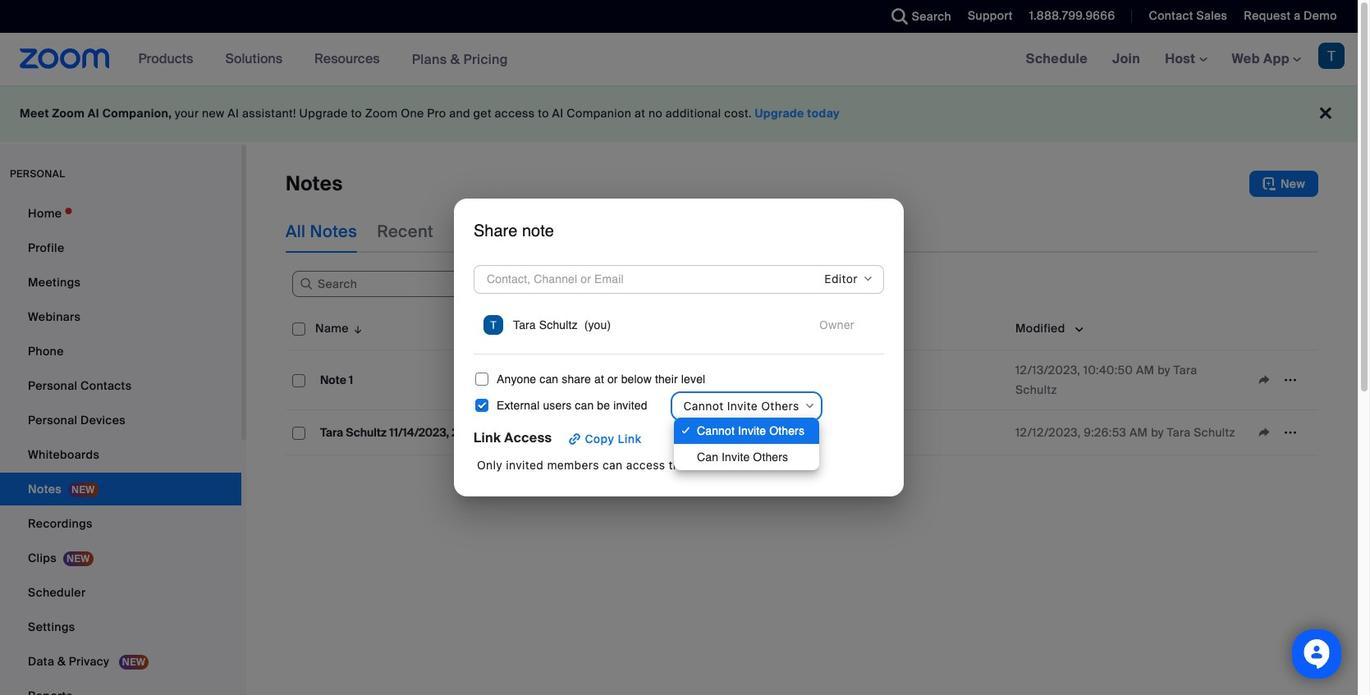 Task type: vqa. For each thing, say whether or not it's contained in the screenshot.
Note 1
yes



Task type: describe. For each thing, give the bounding box(es) containing it.
plans & pricing
[[412, 51, 508, 68]]

access
[[504, 430, 552, 447]]

application for 12/12/2023,
[[647, 420, 790, 445]]

meet
[[20, 106, 49, 121]]

1 zoom from the left
[[52, 106, 85, 121]]

additional
[[666, 106, 721, 121]]

tabs of all notes page tab list
[[286, 210, 812, 253]]

join
[[1113, 50, 1141, 67]]

by for 9:26:53
[[1151, 425, 1164, 440]]

menu item inside the 'share note' dialog
[[480, 311, 878, 340]]

1 upgrade from the left
[[299, 106, 348, 121]]

cannot invite others inside dropdown button
[[684, 399, 799, 413]]

tara schultz 11/14/2023, 2:21:41 pm button
[[315, 422, 512, 443]]

link access
[[474, 430, 552, 447]]

users
[[543, 399, 572, 412]]

privacy
[[69, 654, 109, 669]]

their
[[655, 372, 678, 386]]

owner
[[803, 321, 840, 336]]

1 vertical spatial can
[[575, 399, 594, 412]]

others inside option
[[770, 425, 805, 438]]

can invite others
[[697, 451, 788, 464]]

settings
[[28, 620, 75, 635]]

tara right 9:26:53
[[1167, 425, 1191, 440]]

today
[[807, 106, 840, 121]]

contact sales link up join
[[1137, 0, 1232, 33]]

a
[[1294, 8, 1301, 23]]

cannot inside 'cannot invite others' dropdown button
[[684, 399, 724, 413]]

invite for 'cannot invite others' dropdown button
[[727, 399, 758, 413]]

12/12/2023, 9:26:53 am by tara schultz
[[1016, 425, 1236, 440]]

Search text field
[[292, 271, 506, 297]]

banner containing schedule
[[0, 33, 1358, 86]]

join link
[[1100, 33, 1153, 85]]

0 vertical spatial can
[[540, 372, 559, 386]]

9:26:53
[[1084, 425, 1127, 440]]

data & privacy link
[[0, 645, 241, 678]]

schedule
[[1026, 50, 1088, 67]]

tara inside menu item
[[513, 319, 536, 332]]

new button
[[1250, 171, 1319, 197]]

tara schultz for 12/13/2023,
[[803, 373, 871, 388]]

external
[[497, 399, 540, 412]]

application containing name
[[286, 307, 1331, 468]]

scheduler
[[28, 585, 86, 600]]

share
[[562, 372, 591, 386]]

product information navigation
[[126, 33, 521, 86]]

& for privacy
[[57, 654, 66, 669]]

cannot invite others option
[[674, 418, 820, 444]]

cost.
[[724, 106, 752, 121]]

personal contacts link
[[0, 370, 241, 402]]

external users can be invited
[[497, 399, 648, 412]]

meetings
[[28, 275, 81, 290]]

and
[[449, 106, 470, 121]]

one
[[401, 106, 424, 121]]

share note
[[474, 222, 554, 241]]

tara schultz (you)
[[513, 319, 611, 332]]

schultz inside the 'share note' dialog
[[539, 319, 578, 332]]

tara inside 12/13/2023, 10:40:50 am by tara schultz
[[1174, 363, 1198, 378]]

new
[[1281, 177, 1306, 191]]

zoom logo image
[[20, 48, 110, 69]]

pricing
[[464, 51, 508, 68]]

all notes
[[286, 221, 357, 242]]

2 upgrade from the left
[[755, 106, 805, 121]]

schultz inside 12/13/2023, 10:40:50 am by tara schultz
[[1016, 383, 1057, 397]]

anyone
[[497, 372, 536, 386]]

personal
[[10, 168, 65, 181]]

be
[[597, 399, 610, 412]]

12/12/2023,
[[1016, 425, 1081, 440]]

settings link
[[0, 611, 241, 644]]

scheduler link
[[0, 576, 241, 609]]

whiteboards
[[28, 448, 99, 462]]

cannot invite others button
[[674, 395, 819, 418]]

new
[[202, 106, 225, 121]]

phone link
[[0, 335, 241, 368]]

personal devices link
[[0, 404, 241, 437]]

plans
[[412, 51, 447, 68]]

webinars link
[[0, 301, 241, 333]]

3 ai from the left
[[552, 106, 564, 121]]

share
[[474, 222, 518, 241]]

anyone can share at or below their level
[[497, 372, 706, 386]]

shared with me
[[548, 221, 670, 242]]

copy
[[585, 432, 615, 446]]

personal contacts
[[28, 379, 132, 393]]

12/13/2023, 10:40:50 am by tara schultz
[[1016, 363, 1198, 397]]

am for 10:40:50
[[1136, 363, 1155, 378]]

companion
[[567, 106, 632, 121]]

contact
[[1149, 8, 1194, 23]]

tara schultz image
[[484, 316, 503, 335]]

copy link
[[585, 432, 642, 446]]

my notes
[[453, 221, 528, 242]]

invite for can invite others 'option'
[[722, 451, 750, 464]]

1
[[349, 373, 353, 388]]

pm
[[489, 425, 507, 440]]

sales
[[1197, 8, 1228, 23]]



Task type: locate. For each thing, give the bounding box(es) containing it.
demo
[[1304, 8, 1338, 23]]

notes for all
[[310, 221, 357, 242]]

1 tara schultz from the top
[[803, 373, 871, 388]]

can
[[697, 451, 719, 464]]

0 horizontal spatial &
[[57, 654, 66, 669]]

am for 9:26:53
[[1130, 425, 1148, 440]]

profile
[[28, 241, 64, 255]]

menu item containing tara schultz
[[480, 311, 878, 340]]

link right copy
[[618, 432, 642, 446]]

0 vertical spatial am
[[1136, 363, 1155, 378]]

personal devices
[[28, 413, 126, 428]]

2 tara schultz from the top
[[803, 425, 871, 440]]

support
[[968, 8, 1013, 23]]

application
[[286, 307, 1331, 468], [647, 368, 790, 393], [647, 420, 790, 445]]

am inside 12/13/2023, 10:40:50 am by tara schultz
[[1136, 363, 1155, 378]]

tara down owner
[[803, 373, 827, 388]]

1 vertical spatial others
[[770, 425, 805, 438]]

note
[[522, 222, 554, 241]]

cannot invite others
[[684, 399, 799, 413], [697, 425, 805, 438]]

& inside product information navigation
[[451, 51, 460, 68]]

2 vertical spatial others
[[753, 451, 788, 464]]

2 personal from the top
[[28, 413, 77, 428]]

2 to from the left
[[538, 106, 549, 121]]

level
[[681, 372, 706, 386]]

clips
[[28, 551, 57, 566]]

others down cannot invite others option
[[753, 451, 788, 464]]

1 horizontal spatial upgrade
[[755, 106, 805, 121]]

notes for my
[[481, 221, 528, 242]]

ai left the companion
[[552, 106, 564, 121]]

0 vertical spatial tara schultz
[[803, 373, 871, 388]]

my
[[453, 221, 476, 242]]

whiteboards link
[[0, 438, 241, 471]]

shared
[[548, 221, 605, 242]]

1 horizontal spatial can
[[575, 399, 594, 412]]

link
[[474, 430, 501, 447], [618, 432, 642, 446]]

devices
[[80, 413, 126, 428]]

request a demo link
[[1232, 0, 1358, 33], [1244, 8, 1338, 23]]

1 vertical spatial tara schultz
[[803, 425, 871, 440]]

0 horizontal spatial at
[[594, 372, 604, 386]]

contact sales
[[1149, 8, 1228, 23]]

to right "access"
[[538, 106, 549, 121]]

note
[[320, 373, 346, 388]]

zoom left one
[[365, 106, 398, 121]]

others for 'cannot invite others' dropdown button
[[761, 399, 799, 413]]

others inside dropdown button
[[761, 399, 799, 413]]

upgrade
[[299, 106, 348, 121], [755, 106, 805, 121]]

contact sales link up meetings navigation
[[1149, 8, 1228, 23]]

support link
[[956, 0, 1017, 33], [968, 8, 1013, 23]]

banner
[[0, 33, 1358, 86]]

1 vertical spatial &
[[57, 654, 66, 669]]

& right data
[[57, 654, 66, 669]]

1 vertical spatial cannot invite others
[[697, 425, 805, 438]]

me
[[645, 221, 670, 242]]

personal for personal devices
[[28, 413, 77, 428]]

(you)
[[584, 319, 611, 332]]

can left be
[[575, 399, 594, 412]]

arrow down image
[[349, 319, 364, 338]]

2 ai from the left
[[228, 106, 239, 121]]

tara inside button
[[320, 425, 343, 440]]

2:21:41
[[452, 425, 487, 440]]

to
[[351, 106, 362, 121], [538, 106, 549, 121]]

by right 10:40:50
[[1158, 363, 1171, 378]]

others up cannot invite others option
[[761, 399, 799, 413]]

name
[[315, 321, 349, 336]]

can
[[540, 372, 559, 386], [575, 399, 594, 412]]

menu item
[[480, 311, 878, 340]]

1 horizontal spatial link
[[618, 432, 642, 446]]

invite up cannot invite others option
[[727, 399, 758, 413]]

0 horizontal spatial ai
[[88, 106, 99, 121]]

get
[[473, 106, 492, 121]]

1 to from the left
[[351, 106, 362, 121]]

tara up can invite others 'option'
[[803, 425, 827, 440]]

at left the no
[[635, 106, 646, 121]]

assistant!
[[242, 106, 296, 121]]

to left one
[[351, 106, 362, 121]]

1 vertical spatial am
[[1130, 425, 1148, 440]]

others
[[761, 399, 799, 413], [770, 425, 805, 438], [753, 451, 788, 464]]

invite inside dropdown button
[[727, 399, 758, 413]]

meetings link
[[0, 266, 241, 299]]

0 horizontal spatial upgrade
[[299, 106, 348, 121]]

0 vertical spatial invite
[[727, 399, 758, 413]]

by
[[1158, 363, 1171, 378], [1151, 425, 1164, 440]]

tara right 'tara schultz' image
[[513, 319, 536, 332]]

notes right my at the left of the page
[[481, 221, 528, 242]]

1 vertical spatial personal
[[28, 413, 77, 428]]

schultz inside button
[[346, 425, 387, 440]]

12/13/2023,
[[1016, 363, 1081, 378]]

0 horizontal spatial link
[[474, 430, 501, 447]]

others for can invite others 'option'
[[753, 451, 788, 464]]

below
[[621, 372, 652, 386]]

notes right all at top left
[[310, 221, 357, 242]]

home
[[28, 206, 62, 221]]

0 vertical spatial cannot invite others
[[684, 399, 799, 413]]

0 vertical spatial &
[[451, 51, 460, 68]]

1 horizontal spatial at
[[635, 106, 646, 121]]

meetings navigation
[[1014, 33, 1358, 86]]

invite down 'cannot invite others' dropdown button
[[738, 425, 766, 438]]

ai left the 'companion,'
[[88, 106, 99, 121]]

list box containing cannot invite others
[[674, 418, 820, 471]]

companion,
[[102, 106, 172, 121]]

ai
[[88, 106, 99, 121], [228, 106, 239, 121], [552, 106, 564, 121]]

1 horizontal spatial ai
[[228, 106, 239, 121]]

am right 10:40:50
[[1136, 363, 1155, 378]]

plans & pricing link
[[412, 51, 508, 68], [412, 51, 508, 68]]

10:40:50
[[1084, 363, 1133, 378]]

list box
[[674, 418, 820, 471]]

0 vertical spatial others
[[761, 399, 799, 413]]

1.888.799.9666
[[1030, 8, 1115, 23]]

home link
[[0, 197, 241, 230]]

invite inside 'option'
[[722, 451, 750, 464]]

contact sales link
[[1137, 0, 1232, 33], [1149, 8, 1228, 23]]

starred element
[[640, 307, 797, 351]]

tara right 10:40:50
[[1174, 363, 1198, 378]]

1 vertical spatial by
[[1151, 425, 1164, 440]]

tara down note
[[320, 425, 343, 440]]

0 vertical spatial cannot
[[684, 399, 724, 413]]

personal for personal contacts
[[28, 379, 77, 393]]

1 horizontal spatial &
[[451, 51, 460, 68]]

tara schultz for 12/12/2023,
[[803, 425, 871, 440]]

others inside 'option'
[[753, 451, 788, 464]]

upgrade down product information navigation on the left of the page
[[299, 106, 348, 121]]

invite right can
[[722, 451, 750, 464]]

at inside 'meet zoom ai companion,' "footer"
[[635, 106, 646, 121]]

application for 12/13/2023,
[[647, 368, 790, 393]]

am right 9:26:53
[[1130, 425, 1148, 440]]

share note dialog
[[454, 199, 904, 497]]

cannot up can
[[697, 425, 735, 438]]

or
[[608, 372, 618, 386]]

2 vertical spatial invite
[[722, 451, 750, 464]]

no
[[649, 106, 663, 121]]

notes up all notes
[[286, 171, 343, 196]]

upgrade right cost.
[[755, 106, 805, 121]]

0 horizontal spatial to
[[351, 106, 362, 121]]

webinars
[[28, 310, 81, 324]]

with
[[609, 221, 641, 242]]

1 vertical spatial at
[[594, 372, 604, 386]]

& right plans
[[451, 51, 460, 68]]

request
[[1244, 8, 1291, 23]]

personal down phone
[[28, 379, 77, 393]]

meet zoom ai companion, your new ai assistant! upgrade to zoom one pro and get access to ai companion at no additional cost. upgrade today
[[20, 106, 840, 121]]

2 zoom from the left
[[365, 106, 398, 121]]

others down 'cannot invite others' dropdown button
[[770, 425, 805, 438]]

cannot inside cannot invite others option
[[697, 425, 735, 438]]

2 horizontal spatial ai
[[552, 106, 564, 121]]

personal menu menu
[[0, 197, 241, 696]]

recordings
[[28, 517, 93, 531]]

upgrade today link
[[755, 106, 840, 121]]

modified
[[1016, 321, 1066, 336]]

0 vertical spatial at
[[635, 106, 646, 121]]

cannot
[[684, 399, 724, 413], [697, 425, 735, 438]]

contacts
[[80, 379, 132, 393]]

invited
[[614, 399, 648, 412]]

access
[[495, 106, 535, 121]]

schultz
[[539, 319, 578, 332], [830, 373, 871, 388], [1016, 383, 1057, 397], [346, 425, 387, 440], [830, 425, 871, 440], [1194, 425, 1236, 440]]

zoom
[[52, 106, 85, 121], [365, 106, 398, 121]]

can left share
[[540, 372, 559, 386]]

personal
[[28, 379, 77, 393], [28, 413, 77, 428]]

recordings link
[[0, 507, 241, 540]]

1 ai from the left
[[88, 106, 99, 121]]

1 horizontal spatial to
[[538, 106, 549, 121]]

cannot invite others down 'cannot invite others' dropdown button
[[697, 425, 805, 438]]

1 personal from the top
[[28, 379, 77, 393]]

tara
[[513, 319, 536, 332], [1174, 363, 1198, 378], [803, 373, 827, 388], [320, 425, 343, 440], [803, 425, 827, 440], [1167, 425, 1191, 440]]

meet zoom ai companion, footer
[[0, 85, 1358, 142]]

data
[[28, 654, 54, 669]]

0 vertical spatial by
[[1158, 363, 1171, 378]]

1 vertical spatial invite
[[738, 425, 766, 438]]

cannot invite others up cannot invite others option
[[684, 399, 799, 413]]

0 horizontal spatial can
[[540, 372, 559, 386]]

phone
[[28, 344, 64, 359]]

1 horizontal spatial zoom
[[365, 106, 398, 121]]

link left the access
[[474, 430, 501, 447]]

link inside button
[[618, 432, 642, 446]]

& inside personal menu menu
[[57, 654, 66, 669]]

personal up whiteboards
[[28, 413, 77, 428]]

at left "or"
[[594, 372, 604, 386]]

by right 9:26:53
[[1151, 425, 1164, 440]]

zoom right meet
[[52, 106, 85, 121]]

note 1
[[320, 373, 353, 388]]

profile link
[[0, 232, 241, 264]]

tara schultz 11/14/2023, 2:21:41 pm
[[320, 425, 507, 440]]

schedule link
[[1014, 33, 1100, 85]]

1 vertical spatial cannot
[[697, 425, 735, 438]]

all
[[286, 221, 306, 242]]

0 horizontal spatial zoom
[[52, 106, 85, 121]]

by inside 12/13/2023, 10:40:50 am by tara schultz
[[1158, 363, 1171, 378]]

invite inside option
[[738, 425, 766, 438]]

recent
[[377, 221, 434, 242]]

0 vertical spatial personal
[[28, 379, 77, 393]]

at inside the 'share note' dialog
[[594, 372, 604, 386]]

& for pricing
[[451, 51, 460, 68]]

your
[[175, 106, 199, 121]]

can invite others option
[[674, 444, 820, 471]]

by for 10:40:50
[[1158, 363, 1171, 378]]

data & privacy
[[28, 654, 112, 669]]

ai right new in the top of the page
[[228, 106, 239, 121]]

cannot down level
[[684, 399, 724, 413]]

cannot invite others inside option
[[697, 425, 805, 438]]



